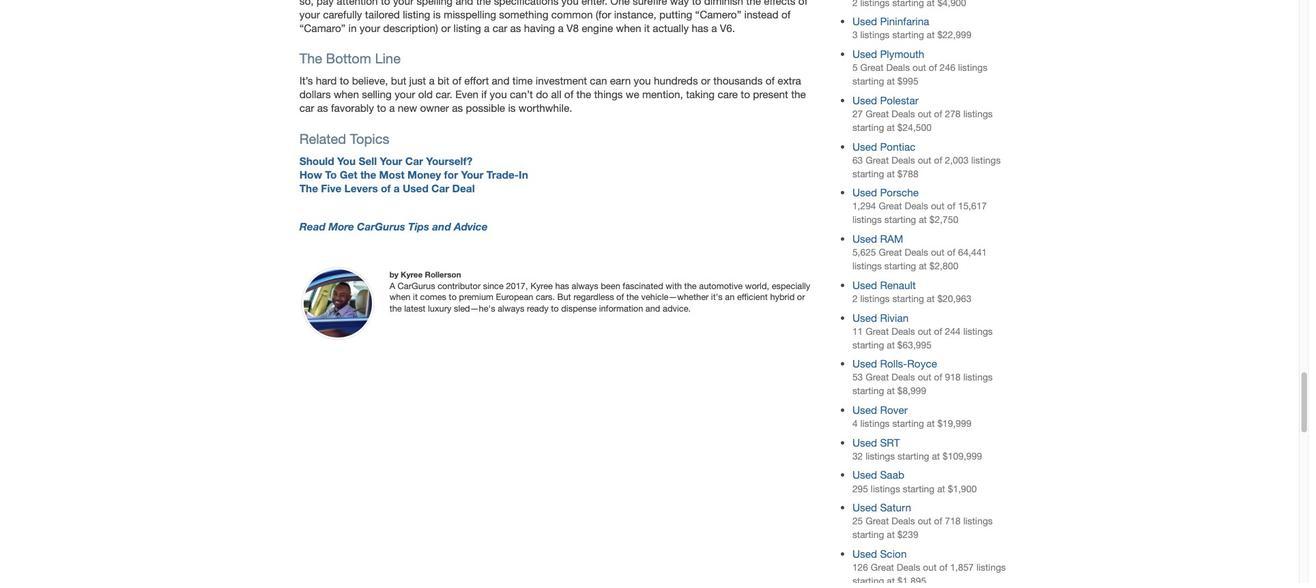 Task type: vqa. For each thing, say whether or not it's contained in the screenshot.
More
yes



Task type: describe. For each thing, give the bounding box(es) containing it.
by kyree rollerson a cargurus contributor since 2017, kyree has always been fascinated with the automotive world, especially when it comes to premium european cars. but regardless of the vehicle—whether it's an efficient hybrid or the latest luxury sled—he's always ready to dispense information and advice.
[[390, 270, 811, 314]]

of inside '27 great deals out of 278 listings starting at'
[[935, 109, 943, 119]]

2 as from the left
[[452, 102, 463, 114]]

related topics
[[300, 131, 390, 147]]

the down can
[[577, 88, 592, 101]]

it's hard to believe, but just a bit of effort and time investment can earn you hundreds or thousands of extra dollars when selling your old car. even if you can't do all of the things we mention, taking care to present the car as favorably to a new owner as possible is worthwhile.
[[300, 75, 806, 114]]

out for used saturn
[[918, 516, 932, 527]]

at inside 126 great deals out of 1,857 listings starting at
[[887, 576, 895, 584]]

ram
[[881, 233, 904, 245]]

great for plymouth
[[861, 62, 884, 73]]

1,857
[[951, 563, 974, 574]]

listings inside 1,294 great deals out of 15,617 listings starting at
[[853, 215, 882, 226]]

the left latest
[[390, 304, 402, 314]]

63
[[853, 155, 863, 166]]

5,625
[[853, 247, 877, 258]]

by
[[390, 270, 399, 280]]

or inside it's hard to believe, but just a bit of effort and time investment can earn you hundreds or thousands of extra dollars when selling your old car. even if you can't do all of the things we mention, taking care to present the car as favorably to a new owner as possible is worthwhile.
[[701, 75, 711, 87]]

luxury
[[428, 304, 452, 314]]

of inside should you sell your car yourself? how to get the most money for your trade-in the five levers of a used car deal
[[381, 182, 391, 194]]

244
[[945, 326, 961, 337]]

out for used porsche
[[931, 201, 945, 212]]

it
[[413, 292, 418, 303]]

$109,999
[[943, 451, 983, 462]]

time
[[513, 75, 533, 87]]

and inside it's hard to believe, but just a bit of effort and time investment can earn you hundreds or thousands of extra dollars when selling your old car. even if you can't do all of the things we mention, taking care to present the car as favorably to a new owner as possible is worthwhile.
[[492, 75, 510, 87]]

used rover link
[[853, 404, 908, 417]]

should
[[300, 155, 334, 167]]

line
[[375, 51, 401, 67]]

used polestar
[[853, 94, 919, 106]]

mention,
[[643, 88, 684, 101]]

1 vertical spatial always
[[498, 304, 525, 314]]

the bottom line
[[300, 51, 401, 67]]

listings inside 63 great deals out of 2,003 listings starting at
[[972, 155, 1001, 166]]

advice
[[454, 220, 488, 233]]

at inside 5,625 great deals out of 64,441 listings starting at
[[919, 261, 927, 272]]

should you sell your car yourself? link
[[300, 155, 473, 167]]

the right with
[[685, 281, 697, 291]]

cargurus inside by kyree rollerson a cargurus contributor since 2017, kyree has always been fascinated with the automotive world, especially when it comes to premium european cars. but regardless of the vehicle—whether it's an efficient hybrid or the latest luxury sled—he's always ready to dispense information and advice.
[[398, 281, 435, 291]]

used ram link
[[853, 233, 904, 245]]

used for used scion
[[853, 548, 878, 561]]

all
[[551, 88, 562, 101]]

selling
[[362, 88, 392, 101]]

used for used rolls-royce
[[853, 358, 878, 370]]

rivian
[[881, 312, 909, 324]]

yourself?
[[426, 155, 473, 167]]

of right 'bit'
[[453, 75, 462, 87]]

listings inside used pininfarina 3 listings starting at $22,999
[[861, 30, 890, 41]]

used for used rover 4 listings starting at $19,999
[[853, 404, 878, 417]]

money
[[408, 168, 441, 181]]

to right the hard
[[340, 75, 349, 87]]

starting inside the used saab 295 listings starting at $1,900
[[903, 484, 935, 495]]

starting inside 53 great deals out of 918 listings starting at
[[853, 386, 885, 397]]

the inside should you sell your car yourself? how to get the most money for your trade-in the five levers of a used car deal
[[361, 168, 377, 181]]

of inside 63 great deals out of 2,003 listings starting at
[[935, 155, 943, 166]]

been
[[601, 281, 621, 291]]

deals for scion
[[897, 563, 921, 574]]

listings inside 25 great deals out of 718 listings starting at
[[964, 516, 993, 527]]

2017,
[[506, 281, 528, 291]]

at inside used renault 2 listings starting at $20,963
[[927, 294, 935, 304]]

can
[[590, 75, 607, 87]]

used porsche
[[853, 187, 919, 199]]

rollerson
[[425, 270, 461, 280]]

it's
[[711, 292, 723, 303]]

used porsche link
[[853, 187, 919, 199]]

premium
[[459, 292, 494, 303]]

$8,999
[[898, 386, 927, 397]]

deals for porsche
[[905, 201, 929, 212]]

the down extra
[[792, 88, 806, 101]]

the inside should you sell your car yourself? how to get the most money for your trade-in the five levers of a used car deal
[[300, 182, 318, 194]]

used inside should you sell your car yourself? how to get the most money for your trade-in the five levers of a used car deal
[[403, 182, 429, 194]]

15,617
[[959, 201, 988, 212]]

saturn
[[881, 502, 912, 514]]

used rover 4 listings starting at $19,999
[[853, 404, 972, 430]]

do
[[536, 88, 549, 101]]

european
[[496, 292, 534, 303]]

great for rolls-
[[866, 372, 889, 383]]

$63,995
[[898, 340, 932, 351]]

or inside by kyree rollerson a cargurus contributor since 2017, kyree has always been fascinated with the automotive world, especially when it comes to premium european cars. but regardless of the vehicle—whether it's an efficient hybrid or the latest luxury sled—he's always ready to dispense information and advice.
[[798, 292, 805, 303]]

25 great deals out of 718 listings starting at
[[853, 516, 993, 541]]

hard
[[316, 75, 337, 87]]

an
[[725, 292, 735, 303]]

taking
[[686, 88, 715, 101]]

at inside 63 great deals out of 2,003 listings starting at
[[887, 168, 895, 179]]

at inside 53 great deals out of 918 listings starting at
[[887, 386, 895, 397]]

of inside 5 great deals out of 246 listings starting at
[[929, 62, 938, 73]]

read more cargurus tips and advice
[[300, 220, 488, 233]]

pontiac
[[881, 140, 916, 153]]

get
[[340, 168, 358, 181]]

can't
[[510, 88, 533, 101]]

great for pontiac
[[866, 155, 889, 166]]

starting inside 5 great deals out of 246 listings starting at
[[853, 76, 885, 87]]

of inside by kyree rollerson a cargurus contributor since 2017, kyree has always been fascinated with the automotive world, especially when it comes to premium european cars. but regardless of the vehicle—whether it's an efficient hybrid or the latest luxury sled—he's always ready to dispense information and advice.
[[617, 292, 624, 303]]

1 as from the left
[[317, 102, 328, 114]]

listings inside 5,625 great deals out of 64,441 listings starting at
[[853, 261, 882, 272]]

at inside 11 great deals out of 244 listings starting at
[[887, 340, 895, 351]]

of up "present"
[[766, 75, 775, 87]]

five
[[321, 182, 342, 194]]

starting inside 126 great deals out of 1,857 listings starting at
[[853, 576, 885, 584]]

to down thousands
[[741, 88, 751, 101]]

0 vertical spatial a
[[429, 75, 435, 87]]

the down fascinated
[[627, 292, 639, 303]]

even
[[456, 88, 479, 101]]

27 great deals out of 278 listings starting at
[[853, 109, 993, 133]]

0 horizontal spatial car
[[406, 155, 423, 167]]

thousands
[[714, 75, 763, 87]]

the five levers of a used car deal link
[[300, 182, 475, 194]]

to down but
[[551, 304, 559, 314]]

used for used rivian
[[853, 312, 878, 324]]

rover
[[881, 404, 908, 417]]

bit
[[438, 75, 450, 87]]

at inside '27 great deals out of 278 listings starting at'
[[887, 122, 895, 133]]

plymouth
[[881, 48, 925, 60]]

3
[[853, 30, 858, 41]]

53 great deals out of 918 listings starting at
[[853, 372, 993, 397]]

a inside should you sell your car yourself? how to get the most money for your trade-in the five levers of a used car deal
[[394, 182, 400, 194]]

1 vertical spatial a
[[389, 102, 395, 114]]

at inside used pininfarina 3 listings starting at $22,999
[[927, 30, 935, 41]]

$22,999
[[938, 30, 972, 41]]

out for used pontiac
[[918, 155, 932, 166]]

0 horizontal spatial your
[[380, 155, 403, 167]]

saab
[[881, 469, 905, 482]]

with
[[666, 281, 682, 291]]

extra
[[778, 75, 802, 87]]

pininfarina
[[881, 15, 930, 28]]

starting inside used renault 2 listings starting at $20,963
[[893, 294, 925, 304]]

great for saturn
[[866, 516, 889, 527]]

starting inside used srt 32 listings starting at $109,999
[[898, 451, 930, 462]]

used pininfarina link
[[853, 15, 930, 28]]

just
[[409, 75, 426, 87]]

starting inside used pininfarina 3 listings starting at $22,999
[[893, 30, 925, 41]]

favorably
[[331, 102, 374, 114]]

investment
[[536, 75, 587, 87]]

great for rivian
[[866, 326, 889, 337]]

at inside used srt 32 listings starting at $109,999
[[932, 451, 941, 462]]

2,003
[[945, 155, 969, 166]]

at inside 1,294 great deals out of 15,617 listings starting at
[[919, 215, 927, 226]]

world,
[[746, 281, 770, 291]]

1 vertical spatial your
[[461, 168, 484, 181]]

more
[[329, 220, 354, 233]]

used renault 2 listings starting at $20,963
[[853, 279, 972, 304]]

used srt 32 listings starting at $109,999
[[853, 437, 983, 462]]

64,441
[[959, 247, 988, 258]]

of inside 126 great deals out of 1,857 listings starting at
[[940, 563, 948, 574]]

deals for rivian
[[892, 326, 916, 337]]

starting inside used rover 4 listings starting at $19,999
[[893, 419, 925, 430]]



Task type: locate. For each thing, give the bounding box(es) containing it.
your up deal
[[461, 168, 484, 181]]

great right 53
[[866, 372, 889, 383]]

car
[[406, 155, 423, 167], [432, 182, 450, 194]]

listings right 718
[[964, 516, 993, 527]]

out inside '27 great deals out of 278 listings starting at'
[[918, 109, 932, 119]]

11 great deals out of 244 listings starting at
[[853, 326, 993, 351]]

regardless
[[574, 292, 614, 303]]

at inside used rover 4 listings starting at $19,999
[[927, 419, 935, 430]]

used up 25
[[853, 502, 878, 514]]

2
[[853, 294, 858, 304]]

at left $22,999 at the right top
[[927, 30, 935, 41]]

deals for polestar
[[892, 109, 916, 119]]

how to get the most money for your trade-in link
[[300, 168, 528, 181]]

$2,750
[[930, 215, 959, 226]]

used for used porsche
[[853, 187, 878, 199]]

918
[[945, 372, 961, 383]]

deals inside 11 great deals out of 244 listings starting at
[[892, 326, 916, 337]]

out inside 1,294 great deals out of 15,617 listings starting at
[[931, 201, 945, 212]]

out up $2,750
[[931, 201, 945, 212]]

great inside 1,294 great deals out of 15,617 listings starting at
[[879, 201, 902, 212]]

deals for plymouth
[[887, 62, 910, 73]]

always up regardless
[[572, 281, 599, 291]]

for
[[444, 168, 458, 181]]

listings down 1,294
[[853, 215, 882, 226]]

hundreds
[[654, 75, 698, 87]]

of left 2,003
[[935, 155, 943, 166]]

of inside 11 great deals out of 244 listings starting at
[[935, 326, 943, 337]]

the down how
[[300, 182, 318, 194]]

of up $2,800
[[948, 247, 956, 258]]

the
[[577, 88, 592, 101], [792, 88, 806, 101], [361, 168, 377, 181], [685, 281, 697, 291], [627, 292, 639, 303], [390, 304, 402, 314]]

you up we
[[634, 75, 651, 87]]

your
[[395, 88, 415, 101]]

deals for ram
[[905, 247, 929, 258]]

5 great deals out of 246 listings starting at
[[853, 62, 988, 87]]

starting inside 63 great deals out of 2,003 listings starting at
[[853, 168, 885, 179]]

used saturn link
[[853, 502, 912, 514]]

at left the $20,963
[[927, 294, 935, 304]]

of inside 53 great deals out of 918 listings starting at
[[935, 372, 943, 383]]

old
[[418, 88, 433, 101]]

cars.
[[536, 292, 555, 303]]

used for used renault 2 listings starting at $20,963
[[853, 279, 878, 292]]

used scion
[[853, 548, 907, 561]]

deals for pontiac
[[892, 155, 916, 166]]

starting inside 11 great deals out of 244 listings starting at
[[853, 340, 885, 351]]

0 horizontal spatial always
[[498, 304, 525, 314]]

listings right 278
[[964, 109, 993, 119]]

used ram
[[853, 233, 904, 245]]

starting down the "saab" at right
[[903, 484, 935, 495]]

deals inside 5 great deals out of 246 listings starting at
[[887, 62, 910, 73]]

of up $2,750
[[948, 201, 956, 212]]

0 horizontal spatial when
[[334, 88, 359, 101]]

0 vertical spatial always
[[572, 281, 599, 291]]

126
[[853, 563, 869, 574]]

used for used pontiac
[[853, 140, 878, 153]]

$2,800
[[930, 261, 959, 272]]

great
[[861, 62, 884, 73], [866, 109, 889, 119], [866, 155, 889, 166], [879, 201, 902, 212], [879, 247, 902, 258], [866, 326, 889, 337], [866, 372, 889, 383], [866, 516, 889, 527], [871, 563, 895, 574]]

great right 5
[[861, 62, 884, 73]]

latest
[[404, 304, 426, 314]]

used polestar link
[[853, 94, 919, 106]]

great for ram
[[879, 247, 902, 258]]

hybrid
[[771, 292, 795, 303]]

trade-
[[487, 168, 519, 181]]

things
[[594, 88, 623, 101]]

starting inside 25 great deals out of 718 listings starting at
[[853, 530, 885, 541]]

of inside 5,625 great deals out of 64,441 listings starting at
[[948, 247, 956, 258]]

a left 'bit'
[[429, 75, 435, 87]]

$19,999
[[938, 419, 972, 430]]

$20,963
[[938, 294, 972, 304]]

at inside 5 great deals out of 246 listings starting at
[[887, 76, 895, 87]]

listings inside 53 great deals out of 918 listings starting at
[[964, 372, 993, 383]]

starting down 53
[[853, 386, 885, 397]]

out for used rivian
[[918, 326, 932, 337]]

out inside 126 great deals out of 1,857 listings starting at
[[924, 563, 937, 574]]

always
[[572, 281, 599, 291], [498, 304, 525, 314]]

renault
[[881, 279, 916, 292]]

you
[[634, 75, 651, 87], [490, 88, 507, 101]]

out inside 5 great deals out of 246 listings starting at
[[913, 62, 927, 73]]

the up it's
[[300, 51, 322, 67]]

information
[[599, 304, 643, 314]]

0 vertical spatial and
[[492, 75, 510, 87]]

to down selling
[[377, 102, 386, 114]]

car
[[300, 102, 314, 114]]

starting down 63 at right
[[853, 168, 885, 179]]

out up $24,500
[[918, 109, 932, 119]]

used inside the used saab 295 listings starting at $1,900
[[853, 469, 878, 482]]

great inside 25 great deals out of 718 listings starting at
[[866, 516, 889, 527]]

deals inside 1,294 great deals out of 15,617 listings starting at
[[905, 201, 929, 212]]

a
[[390, 281, 395, 291]]

listings down the "used renault" link
[[861, 294, 890, 304]]

great inside 5,625 great deals out of 64,441 listings starting at
[[879, 247, 902, 258]]

4
[[853, 419, 858, 430]]

when inside it's hard to believe, but just a bit of effort and time investment can earn you hundreds or thousands of extra dollars when selling your old car. even if you can't do all of the things we mention, taking care to present the car as favorably to a new owner as possible is worthwhile.
[[334, 88, 359, 101]]

out up $63,995
[[918, 326, 932, 337]]

out up $995
[[913, 62, 927, 73]]

sled—he's
[[454, 304, 495, 314]]

used up 32
[[853, 437, 878, 449]]

contributor
[[438, 281, 481, 291]]

listings inside used renault 2 listings starting at $20,963
[[861, 294, 890, 304]]

listings inside used rover 4 listings starting at $19,999
[[861, 419, 890, 430]]

dispense
[[562, 304, 597, 314]]

used pontiac
[[853, 140, 916, 153]]

at left $995
[[887, 76, 895, 87]]

listings
[[861, 30, 890, 41], [959, 62, 988, 73], [964, 109, 993, 119], [972, 155, 1001, 166], [853, 215, 882, 226], [853, 261, 882, 272], [861, 294, 890, 304], [964, 326, 993, 337], [964, 372, 993, 383], [861, 419, 890, 430], [866, 451, 895, 462], [871, 484, 901, 495], [964, 516, 993, 527], [977, 563, 1006, 574]]

out for used polestar
[[918, 109, 932, 119]]

to down contributor
[[449, 292, 457, 303]]

out for used rolls-royce
[[918, 372, 932, 383]]

0 vertical spatial your
[[380, 155, 403, 167]]

listings inside 126 great deals out of 1,857 listings starting at
[[977, 563, 1006, 574]]

automotive
[[699, 281, 743, 291]]

at left the $19,999
[[927, 419, 935, 430]]

listings inside '27 great deals out of 278 listings starting at'
[[964, 109, 993, 119]]

deals inside 126 great deals out of 1,857 listings starting at
[[897, 563, 921, 574]]

should you sell your car yourself? how to get the most money for your trade-in the five levers of a used car deal
[[300, 155, 528, 194]]

0 vertical spatial car
[[406, 155, 423, 167]]

when up favorably
[[334, 88, 359, 101]]

of right all
[[565, 88, 574, 101]]

great down used rivian link
[[866, 326, 889, 337]]

great down used saturn link
[[866, 516, 889, 527]]

deals up $239
[[892, 516, 916, 527]]

used plymouth
[[853, 48, 925, 60]]

used for used saturn
[[853, 502, 878, 514]]

used pontiac link
[[853, 140, 916, 153]]

advice.
[[663, 304, 691, 314]]

at down scion
[[887, 576, 895, 584]]

deals inside 53 great deals out of 918 listings starting at
[[892, 372, 916, 383]]

deals down porsche
[[905, 201, 929, 212]]

at left $239
[[887, 530, 895, 541]]

deals for rolls-
[[892, 372, 916, 383]]

topics
[[350, 131, 390, 147]]

used for used plymouth
[[853, 48, 878, 60]]

1 horizontal spatial always
[[572, 281, 599, 291]]

starting up renault
[[885, 261, 917, 272]]

used saab 295 listings starting at $1,900
[[853, 469, 977, 495]]

of inside 1,294 great deals out of 15,617 listings starting at
[[948, 201, 956, 212]]

1 horizontal spatial or
[[798, 292, 805, 303]]

deals up renault
[[905, 247, 929, 258]]

0 horizontal spatial kyree
[[401, 270, 423, 280]]

car up the 'how to get the most money for your trade-in' link
[[406, 155, 423, 167]]

great inside 63 great deals out of 2,003 listings starting at
[[866, 155, 889, 166]]

0 horizontal spatial and
[[432, 220, 451, 233]]

when
[[334, 88, 359, 101], [390, 292, 411, 303]]

dollars
[[300, 88, 331, 101]]

listings right 3
[[861, 30, 890, 41]]

used for used polestar
[[853, 94, 878, 106]]

used up 5
[[853, 48, 878, 60]]

at left $2,750
[[919, 215, 927, 226]]

deals inside 63 great deals out of 2,003 listings starting at
[[892, 155, 916, 166]]

1 horizontal spatial when
[[390, 292, 411, 303]]

at inside 25 great deals out of 718 listings starting at
[[887, 530, 895, 541]]

possible
[[466, 102, 505, 114]]

deals inside 25 great deals out of 718 listings starting at
[[892, 516, 916, 527]]

used up 2
[[853, 279, 878, 292]]

polestar
[[881, 94, 919, 106]]

out for used ram
[[931, 247, 945, 258]]

out for used scion
[[924, 563, 937, 574]]

1 vertical spatial you
[[490, 88, 507, 101]]

great down used pontiac
[[866, 155, 889, 166]]

listings right '246'
[[959, 62, 988, 73]]

used up 11
[[853, 312, 878, 324]]

great down used scion
[[871, 563, 895, 574]]

at up rover at bottom
[[887, 386, 895, 397]]

used inside used pininfarina 3 listings starting at $22,999
[[853, 15, 878, 28]]

out inside 63 great deals out of 2,003 listings starting at
[[918, 155, 932, 166]]

out inside 53 great deals out of 918 listings starting at
[[918, 372, 932, 383]]

of down most
[[381, 182, 391, 194]]

great for polestar
[[866, 109, 889, 119]]

starting down renault
[[893, 294, 925, 304]]

deals down polestar
[[892, 109, 916, 119]]

deals inside 5,625 great deals out of 64,441 listings starting at
[[905, 247, 929, 258]]

deals down used rolls-royce link
[[892, 372, 916, 383]]

bottom
[[326, 51, 371, 67]]

and inside by kyree rollerson a cargurus contributor since 2017, kyree has always been fascinated with the automotive world, especially when it comes to premium european cars. but regardless of the vehicle—whether it's an efficient hybrid or the latest luxury sled—he's always ready to dispense information and advice.
[[646, 304, 661, 314]]

1 horizontal spatial you
[[634, 75, 651, 87]]

0 horizontal spatial or
[[701, 75, 711, 87]]

0 vertical spatial you
[[634, 75, 651, 87]]

used down the 'how to get the most money for your trade-in' link
[[403, 182, 429, 194]]

starting inside 1,294 great deals out of 15,617 listings starting at
[[885, 215, 917, 226]]

11
[[853, 326, 863, 337]]

used rolls-royce link
[[853, 358, 938, 370]]

used inside used renault 2 listings starting at $20,963
[[853, 279, 878, 292]]

of up "information"
[[617, 292, 624, 303]]

starting up the used saab 295 listings starting at $1,900
[[898, 451, 930, 462]]

used for used pininfarina 3 listings starting at $22,999
[[853, 15, 878, 28]]

listings down 5,625
[[853, 261, 882, 272]]

$995
[[898, 76, 919, 87]]

levers
[[345, 182, 378, 194]]

the down "sell"
[[361, 168, 377, 181]]

1 horizontal spatial as
[[452, 102, 463, 114]]

$788
[[898, 168, 919, 179]]

2 vertical spatial and
[[646, 304, 661, 314]]

1 the from the top
[[300, 51, 322, 67]]

$24,500
[[898, 122, 932, 133]]

of inside 25 great deals out of 718 listings starting at
[[935, 516, 943, 527]]

great inside '27 great deals out of 278 listings starting at'
[[866, 109, 889, 119]]

5,625 great deals out of 64,441 listings starting at
[[853, 247, 988, 272]]

starting inside '27 great deals out of 278 listings starting at'
[[853, 122, 885, 133]]

at up used pontiac link
[[887, 122, 895, 133]]

1 vertical spatial car
[[432, 182, 450, 194]]

0 vertical spatial cargurus
[[357, 220, 406, 233]]

great inside 11 great deals out of 244 listings starting at
[[866, 326, 889, 337]]

cargurus up it
[[398, 281, 435, 291]]

as
[[317, 102, 328, 114], [452, 102, 463, 114]]

2 the from the top
[[300, 182, 318, 194]]

out left 1,857
[[924, 563, 937, 574]]

listings inside the used saab 295 listings starting at $1,900
[[871, 484, 901, 495]]

read more cargurus tips and advice link
[[300, 220, 488, 233]]

scion
[[881, 548, 907, 561]]

starting down '27'
[[853, 122, 885, 133]]

2 vertical spatial a
[[394, 182, 400, 194]]

when inside by kyree rollerson a cargurus contributor since 2017, kyree has always been fascinated with the automotive world, especially when it comes to premium european cars. but regardless of the vehicle—whether it's an efficient hybrid or the latest luxury sled—he's always ready to dispense information and advice.
[[390, 292, 411, 303]]

1 horizontal spatial kyree
[[531, 281, 553, 291]]

starting inside 5,625 great deals out of 64,441 listings starting at
[[885, 261, 917, 272]]

out up $2,800
[[931, 247, 945, 258]]

5
[[853, 62, 858, 73]]

as down even
[[452, 102, 463, 114]]

used pininfarina 3 listings starting at $22,999
[[853, 15, 972, 41]]

1 horizontal spatial your
[[461, 168, 484, 181]]

and left time
[[492, 75, 510, 87]]

out inside 5,625 great deals out of 64,441 listings starting at
[[931, 247, 945, 258]]

listings right 918
[[964, 372, 993, 383]]

if
[[482, 88, 487, 101]]

deals down plymouth
[[887, 62, 910, 73]]

out up $788
[[918, 155, 932, 166]]

0 vertical spatial when
[[334, 88, 359, 101]]

246
[[940, 62, 956, 73]]

great inside 5 great deals out of 246 listings starting at
[[861, 62, 884, 73]]

always down "european"
[[498, 304, 525, 314]]

a left 'new' on the top left of page
[[389, 102, 395, 114]]

deals for saturn
[[892, 516, 916, 527]]

vehicle—whether
[[642, 292, 709, 303]]

starting down 25
[[853, 530, 885, 541]]

used inside used srt 32 listings starting at $109,999
[[853, 437, 878, 449]]

sell
[[359, 155, 377, 167]]

1 horizontal spatial car
[[432, 182, 450, 194]]

used inside used rover 4 listings starting at $19,999
[[853, 404, 878, 417]]

out inside 25 great deals out of 718 listings starting at
[[918, 516, 932, 527]]

of left 718
[[935, 516, 943, 527]]

when down a
[[390, 292, 411, 303]]

at inside the used saab 295 listings starting at $1,900
[[938, 484, 946, 495]]

listings inside 11 great deals out of 244 listings starting at
[[964, 326, 993, 337]]

listings right the 244
[[964, 326, 993, 337]]

used for used saab 295 listings starting at $1,900
[[853, 469, 878, 482]]

used scion link
[[853, 548, 907, 561]]

or down especially
[[798, 292, 805, 303]]

starting down 11
[[853, 340, 885, 351]]

listings inside 5 great deals out of 246 listings starting at
[[959, 62, 988, 73]]

great down ram
[[879, 247, 902, 258]]

great for porsche
[[879, 201, 902, 212]]

used up 1,294
[[853, 187, 878, 199]]

1 vertical spatial when
[[390, 292, 411, 303]]

listings down the "saab" at right
[[871, 484, 901, 495]]

and left advice.
[[646, 304, 661, 314]]

0 vertical spatial or
[[701, 75, 711, 87]]

used rolls-royce
[[853, 358, 938, 370]]

1 vertical spatial and
[[432, 220, 451, 233]]

of left the 244
[[935, 326, 943, 337]]

$239
[[898, 530, 919, 541]]

has
[[556, 281, 569, 291]]

your
[[380, 155, 403, 167], [461, 168, 484, 181]]

of
[[929, 62, 938, 73], [453, 75, 462, 87], [766, 75, 775, 87], [565, 88, 574, 101], [935, 109, 943, 119], [935, 155, 943, 166], [381, 182, 391, 194], [948, 201, 956, 212], [948, 247, 956, 258], [617, 292, 624, 303], [935, 326, 943, 337], [935, 372, 943, 383], [935, 516, 943, 527], [940, 563, 948, 574]]

of left 918
[[935, 372, 943, 383]]

porsche
[[881, 187, 919, 199]]

used rivian link
[[853, 312, 909, 324]]

worthwhile.
[[519, 102, 573, 114]]

used for used srt 32 listings starting at $109,999
[[853, 437, 878, 449]]

listings inside used srt 32 listings starting at $109,999
[[866, 451, 895, 462]]

0 horizontal spatial as
[[317, 102, 328, 114]]

deals down scion
[[897, 563, 921, 574]]

0 vertical spatial kyree
[[401, 270, 423, 280]]

earn
[[610, 75, 631, 87]]

used up 4
[[853, 404, 878, 417]]

0 vertical spatial the
[[300, 51, 322, 67]]

at left $788
[[887, 168, 895, 179]]

used for used ram
[[853, 233, 878, 245]]

starting down 126
[[853, 576, 885, 584]]

1 vertical spatial cargurus
[[398, 281, 435, 291]]

out for used plymouth
[[913, 62, 927, 73]]

out up $239
[[918, 516, 932, 527]]

used rivian
[[853, 312, 909, 324]]

25
[[853, 516, 863, 527]]

great inside 126 great deals out of 1,857 listings starting at
[[871, 563, 895, 574]]

starting down rover at bottom
[[893, 419, 925, 430]]

deals inside '27 great deals out of 278 listings starting at'
[[892, 109, 916, 119]]

at left $2,800
[[919, 261, 927, 272]]

1 vertical spatial the
[[300, 182, 318, 194]]

0 horizontal spatial you
[[490, 88, 507, 101]]

out inside 11 great deals out of 244 listings starting at
[[918, 326, 932, 337]]

listings right 1,857
[[977, 563, 1006, 574]]

2 horizontal spatial and
[[646, 304, 661, 314]]

present
[[753, 88, 789, 101]]

listings down used srt link
[[866, 451, 895, 462]]

1 vertical spatial kyree
[[531, 281, 553, 291]]

great inside 53 great deals out of 918 listings starting at
[[866, 372, 889, 383]]

at left $109,999
[[932, 451, 941, 462]]

owner
[[420, 102, 449, 114]]

1 vertical spatial or
[[798, 292, 805, 303]]

1 horizontal spatial and
[[492, 75, 510, 87]]

at left $1,900
[[938, 484, 946, 495]]

great for scion
[[871, 563, 895, 574]]

ready
[[527, 304, 549, 314]]

used up 53
[[853, 358, 878, 370]]



